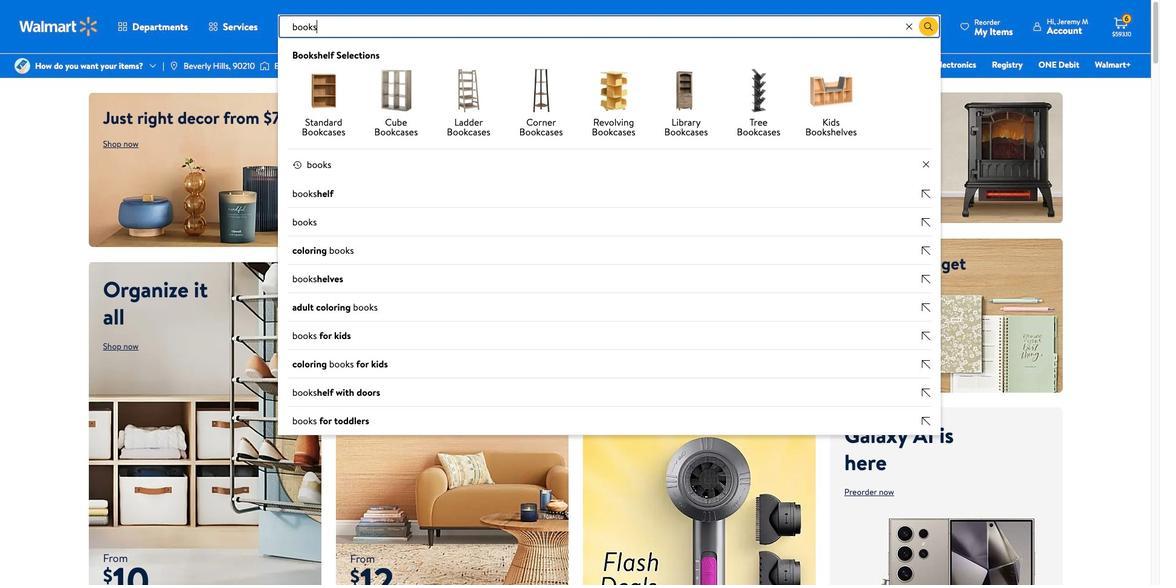 Task type: locate. For each thing, give the bounding box(es) containing it.
update query to coloring books image
[[922, 246, 932, 256]]

update query to adult coloring books image
[[922, 303, 932, 313]]

 image
[[260, 60, 270, 72]]

update query to books for toddlers image
[[922, 417, 932, 426]]

1 horizontal spatial  image
[[169, 61, 179, 71]]

from dollar 10 null group
[[89, 551, 150, 585]]

update query to books for kids image
[[922, 331, 932, 341]]

Walmart Site-Wide search field
[[278, 15, 941, 436]]

list box
[[278, 39, 941, 436]]

0 horizontal spatial  image
[[15, 58, 30, 74]]

search icon image
[[924, 22, 934, 31]]

update query to bookshelf with doors image
[[922, 388, 932, 398]]

update query to books image
[[922, 218, 932, 227]]

update query to bookshelf image
[[922, 189, 932, 199]]

 image
[[15, 58, 30, 74], [169, 61, 179, 71]]

group
[[278, 149, 941, 436]]



Task type: describe. For each thing, give the bounding box(es) containing it.
update query to coloring books for kids image
[[922, 360, 932, 370]]

clear search field text image
[[905, 22, 915, 31]]

update query to bookshelves image
[[922, 275, 932, 284]]

clear query image
[[922, 160, 932, 169]]

Search search field
[[278, 15, 941, 39]]

from dollar 12 null group
[[336, 552, 394, 585]]

walmart image
[[19, 17, 98, 36]]



Task type: vqa. For each thing, say whether or not it's contained in the screenshot.
Cancelling
no



